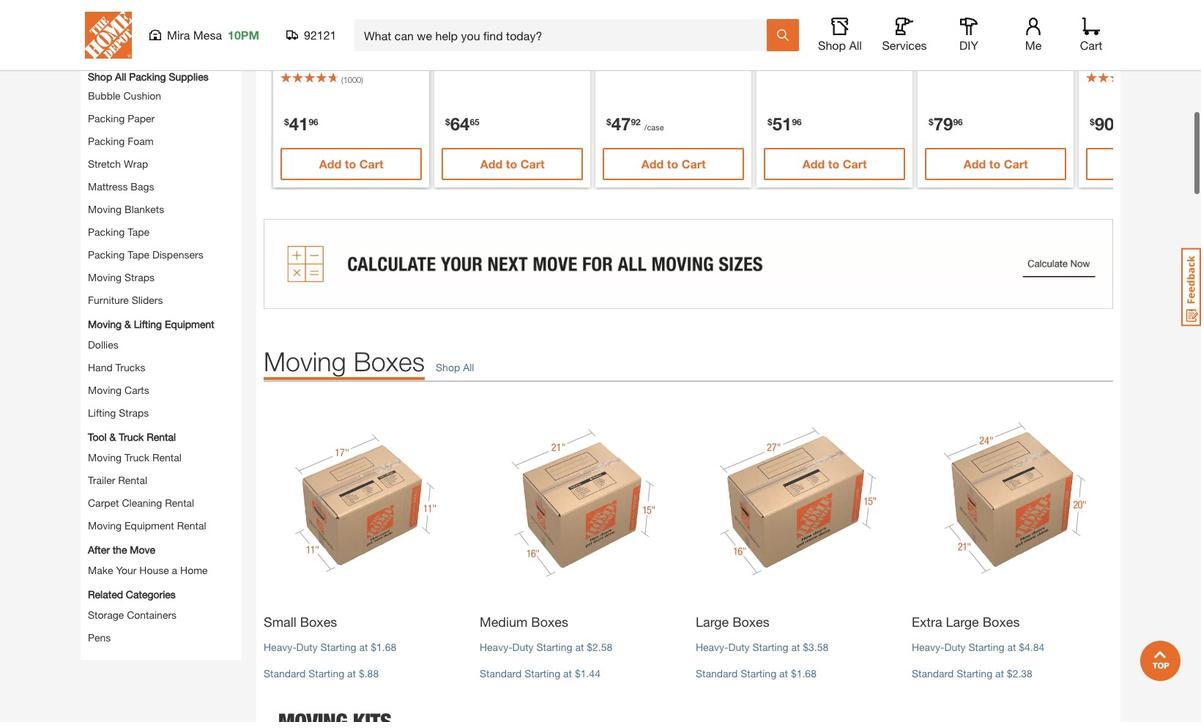Task type: vqa. For each thing, say whether or not it's contained in the screenshot.


Task type: describe. For each thing, give the bounding box(es) containing it.
pack and seal medium moving box link
[[88, 32, 231, 60]]

$1.44
[[575, 667, 601, 680]]

heavy-duty starting at $2.58
[[480, 641, 613, 653]]

packing tape link
[[88, 226, 149, 238]]

$ for 64
[[446, 116, 450, 127]]

pack inside the ready pack medium moving box
[[120, 0, 143, 7]]

96 for 41
[[309, 116, 319, 127]]

rental up moving truck rental link
[[147, 431, 176, 443]]

pack and seal medium moving box
[[88, 32, 231, 60]]

$ for 51
[[768, 116, 773, 127]]

heavy-duty starting at $1.68
[[264, 641, 397, 653]]

in. for /case
[[612, 2, 622, 14]]

cleaning
[[122, 497, 162, 509]]

seal
[[134, 32, 154, 45]]

furniture sliders
[[88, 294, 163, 306]]

5 in. from the left
[[985, 2, 996, 14]]

all for shop all packing supplies link
[[115, 70, 126, 83]]

12 for 51
[[809, 2, 821, 14]]

lifting straps link
[[88, 407, 149, 419]]

packing tape dispensers link
[[88, 248, 203, 261]]

tv inside heavy-duty extra-large adjustable tv and picture moving box with handl
[[1138, 17, 1150, 30]]

(
[[341, 75, 343, 84]]

3/16 in. x 12 in. x 250 ft. clear perforated bubble cushion wrap (2-pack)
[[925, 2, 1063, 45]]

box inside heavy-duty extra-large adjustable tv and picture moving box with handl
[[1123, 32, 1142, 45]]

0 horizontal spatial lifting
[[88, 407, 116, 419]]

14-box garage moving box kit shop this collection
[[442, 2, 570, 44]]

rental down moving truck rental link
[[118, 474, 147, 486]]

$ for 41
[[284, 116, 289, 127]]

pack inside pack and seal medium moving box
[[88, 32, 111, 45]]

moving straps link
[[88, 271, 155, 283]]

tool & truck rental
[[88, 431, 176, 443]]

boxes for medium boxes
[[532, 614, 569, 630]]

$ inside $ 90
[[1090, 116, 1095, 127]]

services button
[[881, 18, 928, 53]]

duty for small boxes
[[296, 641, 318, 653]]

shop for shop all packing supplies link
[[88, 70, 112, 83]]

standard for extra
[[912, 667, 954, 680]]

pens
[[88, 632, 111, 644]]

$ 51 96 add to cart
[[768, 114, 867, 171]]

stretch wrap
[[88, 157, 148, 170]]

2 horizontal spatial shop this collection link
[[1087, 50, 1159, 60]]

after the move
[[88, 544, 155, 556]]

extra
[[912, 614, 943, 630]]

(2- inside 'heavy-duty medium adjustable tv and picture moving box with handles (2- pack)'
[[401, 32, 413, 45]]

straps for moving straps
[[125, 271, 155, 283]]

packing up bubble cushion link
[[129, 70, 166, 83]]

rental for equipment
[[177, 519, 206, 532]]

picture inside 'heavy-duty medium adjustable tv and picture moving box with handles (2- pack)'
[[367, 17, 399, 30]]

shop for "shop this collection" link corresponding to 41
[[281, 50, 300, 60]]

(2- inside 3/16 in. x 12 in. x 250 ft. clear perforated bubble cushion wrap (2-pack)
[[953, 32, 965, 45]]

pack) inside 'heavy-duty medium adjustable tv and picture moving box with handles (2- pack)'
[[281, 48, 306, 60]]

large boxes
[[696, 614, 770, 630]]

cushion inside 5/16 in. x 12 in. x 100 ft. perforated bubble cushion wrap (2-pack)
[[851, 17, 889, 30]]

$ 79 96 add to cart
[[929, 114, 1028, 171]]

bubble cushion link
[[88, 89, 161, 102]]

add to cart button for /case
[[603, 148, 745, 180]]

medium boxes
[[480, 614, 569, 630]]

standard starting at $1.44
[[480, 667, 601, 680]]

in. for 51
[[788, 2, 798, 14]]

collection inside 14-box garage moving box kit shop this collection
[[478, 35, 514, 44]]

clear
[[1039, 2, 1063, 14]]

standard for large
[[696, 667, 738, 680]]

at left the $3.58
[[792, 641, 800, 653]]

moving carts
[[88, 384, 149, 396]]

furniture
[[88, 294, 129, 306]]

heavy-duty medium adjustable tv and picture moving box with handles (2- pack) link
[[281, 0, 422, 60]]

diy
[[960, 38, 979, 52]]

supplies
[[169, 70, 209, 83]]

standard for medium
[[480, 667, 522, 680]]

related categories
[[88, 588, 176, 601]]

duty for medium boxes
[[513, 641, 534, 653]]

duty inside heavy-duty extra-large adjustable tv and picture moving box with handl
[[1119, 2, 1141, 14]]

heavy- inside heavy-duty extra-large adjustable tv and picture moving box with handl
[[1087, 2, 1119, 14]]

)
[[361, 75, 363, 84]]

shop this collection for moving
[[1087, 50, 1159, 60]]

standard starting at $2.38
[[912, 667, 1033, 680]]

47
[[612, 114, 631, 134]]

add for 41
[[319, 157, 342, 171]]

3 to from the left
[[667, 157, 679, 171]]

0 horizontal spatial $1.68
[[371, 641, 397, 653]]

/case
[[645, 123, 664, 132]]

shop all link
[[425, 360, 474, 375]]

shop this collection link for 41
[[281, 50, 353, 60]]

heavy-duty starting at $3.58 link
[[696, 641, 829, 653]]

small
[[264, 614, 297, 630]]

4
[[734, 2, 740, 14]]

picture inside heavy-duty extra-large adjustable tv and picture moving box with handl
[[1173, 17, 1202, 30]]

large inside heavy-duty extra-large adjustable tv and picture moving box with handl
[[1171, 2, 1197, 14]]

5 x from the left
[[999, 2, 1004, 14]]

5/16
[[764, 2, 785, 14]]

furniture sliders link
[[88, 294, 163, 306]]

me
[[1026, 38, 1042, 52]]

14-
[[442, 2, 457, 14]]

box inside pack and seal medium moving box
[[88, 48, 106, 60]]

moving inside 14-box garage moving box kit shop this collection
[[515, 2, 549, 14]]

1 vertical spatial $1.68
[[791, 667, 817, 680]]

make your house a home link
[[88, 564, 208, 577]]

ready pack medium moving box link
[[88, 0, 220, 22]]

1 vertical spatial 1000
[[343, 75, 361, 84]]

add to cart button for 79
[[925, 148, 1067, 180]]

$2.38
[[1007, 667, 1033, 680]]

carts
[[125, 384, 149, 396]]

x for /case
[[625, 2, 631, 14]]

your
[[116, 564, 137, 577]]

duty for large boxes
[[729, 641, 750, 653]]

0 horizontal spatial large
[[696, 614, 729, 630]]

shop inside 14-box garage moving box kit shop this collection
[[442, 35, 461, 44]]

medium up heavy-duty starting at $2.58 link
[[480, 614, 528, 630]]

this for heavy-duty medium adjustable tv and picture moving box with handles (2- pack)
[[302, 50, 315, 60]]

1000 inside 5 in. x 1000 ft. stretch wrap 4 pack
[[633, 2, 656, 14]]

moving inside 'heavy-duty medium adjustable tv and picture moving box with handles (2- pack)'
[[281, 32, 314, 45]]

mattress bags link
[[88, 180, 154, 193]]

92121
[[304, 28, 337, 42]]

shop all inside 'button'
[[819, 38, 862, 52]]

heavy- for extra large boxes
[[912, 641, 945, 653]]

rental for cleaning
[[165, 497, 194, 509]]

this for heavy-duty extra-large adjustable tv and picture moving box with handl
[[1108, 50, 1121, 60]]

10pm
[[228, 28, 259, 42]]

services
[[883, 38, 927, 52]]

collection for heavy-duty medium adjustable tv and picture moving box with handles (2- pack)
[[317, 50, 353, 60]]

at up $.88
[[359, 641, 368, 653]]

pens link
[[88, 632, 111, 644]]

64
[[450, 114, 470, 134]]

to for 41
[[345, 157, 356, 171]]

calculate your next move for all moving sizes image
[[264, 219, 1114, 309]]

starting up standard starting at $.88
[[321, 641, 357, 653]]

add to cart
[[642, 157, 706, 171]]

medium inside pack and seal medium moving box
[[157, 32, 194, 45]]

tv inside 'heavy-duty medium adjustable tv and picture moving box with handles (2- pack)'
[[332, 17, 344, 30]]

trucks
[[115, 361, 146, 374]]

bubble cushion
[[88, 89, 161, 102]]

standard for small
[[264, 667, 306, 680]]

standard starting at $2.38 link
[[912, 667, 1033, 680]]

tool
[[88, 431, 107, 443]]

move
[[130, 544, 155, 556]]

5/16 in. x 12 in. x 100 ft. perforated bubble cushion wrap (2-pack) link
[[764, 0, 906, 46]]

starting down heavy-duty starting at $4.84
[[957, 667, 993, 680]]

tape for packing tape dispensers
[[128, 248, 149, 261]]

heavy- for large boxes
[[696, 641, 729, 653]]

ready pack medium moving box
[[88, 0, 220, 22]]

wrap inside 5/16 in. x 12 in. x 100 ft. perforated bubble cushion wrap (2-pack)
[[764, 32, 789, 45]]

trailer
[[88, 474, 115, 486]]

collection for heavy-duty extra-large adjustable tv and picture moving box with handl
[[1123, 50, 1159, 60]]

3 add from the left
[[642, 157, 664, 171]]

shop for right "shop this collection" link
[[1087, 50, 1106, 60]]

boxes for large boxes
[[733, 614, 770, 630]]

boxes for small boxes
[[300, 614, 337, 630]]

duty for extra large boxes
[[945, 641, 966, 653]]

packing tape dispensers
[[88, 248, 203, 261]]

tape for packing tape
[[128, 226, 149, 238]]

1 vertical spatial truck
[[125, 451, 150, 464]]

ft. for 79
[[1027, 2, 1036, 14]]

heavy-duty medium adjustable tv and picture moving box with handles (2- pack)
[[281, 2, 413, 60]]

add for 79
[[964, 157, 987, 171]]

65
[[470, 116, 480, 127]]

feedback link image
[[1182, 248, 1202, 327]]

heavy-duty extra-large adjustable tv and picture moving box with handl link
[[1087, 0, 1202, 60]]

ready
[[88, 0, 117, 7]]

large boxes image
[[696, 404, 898, 605]]

trailer rental
[[88, 474, 147, 486]]

bubble inside 5/16 in. x 12 in. x 100 ft. perforated bubble cushion wrap (2-pack)
[[815, 17, 848, 30]]

moving carts link
[[88, 384, 149, 396]]

hand trucks link
[[88, 361, 146, 374]]

shop this collection link for 64
[[442, 35, 514, 44]]

0 vertical spatial truck
[[119, 431, 144, 443]]

heavy-duty starting at $4.84
[[912, 641, 1045, 653]]

in. for 79
[[949, 2, 960, 14]]

41
[[289, 114, 309, 134]]



Task type: locate. For each thing, give the bounding box(es) containing it.
1 horizontal spatial shop this collection
[[1087, 50, 1159, 60]]

heavy- down medium boxes
[[480, 641, 513, 653]]

2 horizontal spatial collection
[[1123, 50, 1159, 60]]

this inside 14-box garage moving box kit shop this collection
[[463, 35, 476, 44]]

at left $2.58
[[576, 641, 584, 653]]

duty down extra large boxes
[[945, 641, 966, 653]]

heavy- down small
[[264, 641, 296, 653]]

small boxes image
[[264, 404, 465, 605]]

pack
[[120, 0, 143, 7], [603, 17, 626, 30], [88, 32, 111, 45]]

1 vertical spatial straps
[[119, 407, 149, 419]]

starting up standard starting at $1.68
[[753, 641, 789, 653]]

0 horizontal spatial 12
[[809, 2, 821, 14]]

cart for 51
[[843, 157, 867, 171]]

heavy-duty starting at $1.68 link
[[264, 641, 397, 653]]

0 vertical spatial shop all
[[819, 38, 862, 52]]

12 inside 3/16 in. x 12 in. x 250 ft. clear perforated bubble cushion wrap (2-pack)
[[971, 2, 982, 14]]

1 x from the left
[[625, 2, 631, 14]]

2 tape from the top
[[128, 248, 149, 261]]

2 with from the left
[[1144, 32, 1163, 45]]

0 horizontal spatial picture
[[367, 17, 399, 30]]

packing up stretch wrap
[[88, 135, 125, 147]]

96 for 79
[[954, 116, 963, 127]]

0 horizontal spatial bubble
[[88, 89, 121, 102]]

packing for packing paper
[[88, 112, 125, 124]]

at left $1.44
[[564, 667, 572, 680]]

packing down packing tape link
[[88, 248, 125, 261]]

collection
[[478, 35, 514, 44], [317, 50, 353, 60], [1123, 50, 1159, 60]]

1 horizontal spatial perforated
[[925, 17, 974, 30]]

at left $4.84
[[1008, 641, 1017, 653]]

shop for shop all link
[[436, 361, 460, 374]]

heavy- down "extra"
[[912, 641, 945, 653]]

3/16 in. x 12 in. x 250 ft. clear perforated bubble cushion wrap (2-pack) link
[[925, 0, 1067, 46]]

collection down 92121 on the top
[[317, 50, 353, 60]]

storage containers
[[88, 609, 177, 621]]

ft. right 250
[[1027, 2, 1036, 14]]

2 horizontal spatial bubble
[[977, 17, 1009, 30]]

standard starting at $1.44 link
[[480, 667, 601, 680]]

1 adjustable from the left
[[281, 17, 329, 30]]

medium boxes link
[[480, 404, 681, 632]]

starting up standard starting at $1.44 link at left
[[537, 641, 573, 653]]

sliders
[[132, 294, 163, 306]]

small boxes link
[[264, 404, 465, 632]]

pack) inside 5/16 in. x 12 in. x 100 ft. perforated bubble cushion wrap (2-pack)
[[804, 32, 829, 45]]

0 horizontal spatial shop all
[[436, 361, 474, 374]]

3 $ from the left
[[607, 116, 612, 127]]

2 96 from the left
[[792, 116, 802, 127]]

bubble inside 3/16 in. x 12 in. x 250 ft. clear perforated bubble cushion wrap (2-pack)
[[977, 17, 1009, 30]]

0 horizontal spatial with
[[338, 32, 357, 45]]

3 standard from the left
[[696, 667, 738, 680]]

cushion down 100
[[851, 17, 889, 30]]

heavy-duty starting at $2.58 link
[[480, 641, 613, 653]]

2 horizontal spatial (2-
[[953, 32, 965, 45]]

medium up the mira
[[146, 0, 183, 7]]

heavy-duty starting at $4.84 link
[[912, 641, 1045, 653]]

in. right 3/16
[[949, 2, 960, 14]]

home
[[180, 564, 208, 577]]

to for 51
[[829, 157, 840, 171]]

packing for packing tape
[[88, 226, 125, 238]]

2 to from the left
[[506, 157, 517, 171]]

packing for packing tape dispensers
[[88, 248, 125, 261]]

and
[[347, 17, 364, 30], [1153, 17, 1170, 30], [114, 32, 131, 45]]

to for 64
[[506, 157, 517, 171]]

wrap left 4
[[707, 2, 731, 14]]

1 shop this collection from the left
[[281, 50, 353, 60]]

to inside $ 51 96 add to cart
[[829, 157, 840, 171]]

$3.58
[[803, 641, 829, 653]]

1 perforated from the left
[[764, 17, 812, 30]]

2 horizontal spatial this
[[1108, 50, 1121, 60]]

me button
[[1010, 18, 1057, 53]]

medium inside the ready pack medium moving box
[[146, 0, 183, 7]]

1 horizontal spatial $1.68
[[791, 667, 817, 680]]

x inside 5 in. x 1000 ft. stretch wrap 4 pack
[[625, 2, 631, 14]]

1000
[[633, 2, 656, 14], [343, 75, 361, 84]]

mira mesa 10pm
[[167, 28, 259, 42]]

standard starting at $.88 link
[[264, 667, 379, 680]]

1 horizontal spatial ft.
[[866, 2, 875, 14]]

2 shop this collection from the left
[[1087, 50, 1159, 60]]

packing up packing foam at the top left of the page
[[88, 112, 125, 124]]

12
[[809, 2, 821, 14], [971, 2, 982, 14]]

5 $ from the left
[[929, 116, 934, 127]]

2 perforated from the left
[[925, 17, 974, 30]]

cart inside $ 64 65 add to cart
[[521, 157, 545, 171]]

add to cart button down /case
[[603, 148, 745, 180]]

stretch up the mattress
[[88, 157, 121, 170]]

2 ft. from the left
[[866, 2, 875, 14]]

0 horizontal spatial perforated
[[764, 17, 812, 30]]

with inside 'heavy-duty medium adjustable tv and picture moving box with handles (2- pack)'
[[338, 32, 357, 45]]

1 horizontal spatial shop this collection link
[[442, 35, 514, 44]]

extra large boxes image
[[912, 404, 1114, 605]]

tv
[[332, 17, 344, 30], [1138, 17, 1150, 30]]

moving truck rental link
[[88, 451, 182, 464]]

0 vertical spatial 1000
[[633, 2, 656, 14]]

1 horizontal spatial pack)
[[804, 32, 829, 45]]

& for moving
[[125, 318, 131, 330]]

box inside 'heavy-duty medium adjustable tv and picture moving box with handles (2- pack)'
[[317, 32, 336, 45]]

add to cart button down "65" in the top left of the page
[[442, 148, 584, 180]]

2 tv from the left
[[1138, 17, 1150, 30]]

packing foam
[[88, 135, 154, 147]]

1 horizontal spatial and
[[347, 17, 364, 30]]

0 horizontal spatial shop this collection link
[[281, 50, 353, 60]]

4 $ from the left
[[768, 116, 773, 127]]

shop this collection down the 92121 button
[[281, 50, 353, 60]]

starting up standard starting at $2.38 link on the right
[[969, 641, 1005, 653]]

make your house a home
[[88, 564, 208, 577]]

starting down heavy-duty starting at $1.68 on the bottom left of page
[[309, 667, 345, 680]]

the home depot logo image
[[85, 12, 132, 59]]

lifting up tool
[[88, 407, 116, 419]]

2 adjustable from the left
[[1087, 17, 1135, 30]]

in. left 100
[[824, 2, 835, 14]]

ft. right 100
[[866, 2, 875, 14]]

add to cart button for 51
[[764, 148, 906, 180]]

duty down large boxes
[[729, 641, 750, 653]]

this down the 92121 button
[[302, 50, 315, 60]]

5 in. x 1000 ft. stretch wrap 4 pack
[[603, 2, 740, 30]]

2 horizontal spatial pack
[[603, 17, 626, 30]]

packing down moving blankets link
[[88, 226, 125, 238]]

3 in. from the left
[[824, 2, 835, 14]]

4 standard from the left
[[912, 667, 954, 680]]

0 horizontal spatial 96
[[309, 116, 319, 127]]

ft. inside 5 in. x 1000 ft. stretch wrap 4 pack
[[659, 2, 668, 14]]

wrap down foam
[[124, 157, 148, 170]]

rental up home
[[177, 519, 206, 532]]

5/16 in. x 12 in. x 100 ft. perforated bubble cushion wrap (2-pack)
[[764, 2, 889, 45]]

1 standard from the left
[[264, 667, 306, 680]]

in. right 5/16
[[788, 2, 798, 14]]

standard down heavy-duty starting at $2.58 link
[[480, 667, 522, 680]]

categories
[[126, 588, 176, 601]]

$ for 47
[[607, 116, 612, 127]]

& right tool
[[110, 431, 116, 443]]

$ inside $ 41 96 add to cart
[[284, 116, 289, 127]]

and inside pack and seal medium moving box
[[114, 32, 131, 45]]

medium boxes image
[[480, 404, 681, 605]]

this right the cart link
[[1108, 50, 1121, 60]]

1 horizontal spatial adjustable
[[1087, 17, 1135, 30]]

cart inside $ 41 96 add to cart
[[360, 157, 384, 171]]

collection down the 14-box garage moving box kit link
[[478, 35, 514, 44]]

shop this collection link down the 92121 button
[[281, 50, 353, 60]]

4 add from the left
[[803, 157, 825, 171]]

duty inside 'heavy-duty medium adjustable tv and picture moving box with handles (2- pack)'
[[313, 2, 335, 14]]

all inside "shop all" 'button'
[[850, 38, 862, 52]]

pack)
[[804, 32, 829, 45], [965, 32, 991, 45], [281, 48, 306, 60]]

1 horizontal spatial all
[[463, 361, 474, 374]]

1000 down handles
[[343, 75, 361, 84]]

blankets
[[125, 203, 164, 215]]

to inside $ 64 65 add to cart
[[506, 157, 517, 171]]

0 horizontal spatial cushion
[[123, 89, 161, 102]]

carpet cleaning rental
[[88, 497, 194, 509]]

bubble down 100
[[815, 17, 848, 30]]

with down extra-
[[1144, 32, 1163, 45]]

and inside heavy-duty extra-large adjustable tv and picture moving box with handl
[[1153, 17, 1170, 30]]

1 vertical spatial equipment
[[125, 519, 174, 532]]

$2.58
[[587, 641, 613, 653]]

1 tv from the left
[[332, 17, 344, 30]]

x for 79
[[963, 2, 968, 14]]

x right 5/16
[[801, 2, 807, 14]]

1 tape from the top
[[128, 226, 149, 238]]

lifting straps
[[88, 407, 149, 419]]

2 add to cart button from the left
[[442, 148, 584, 180]]

duty down medium boxes
[[513, 641, 534, 653]]

starting down heavy-duty starting at $3.58 link
[[741, 667, 777, 680]]

3 (2- from the left
[[953, 32, 965, 45]]

to inside $ 41 96 add to cart
[[345, 157, 356, 171]]

0 horizontal spatial this
[[302, 50, 315, 60]]

2 x from the left
[[801, 2, 807, 14]]

$ inside $ 79 96 add to cart
[[929, 116, 934, 127]]

0 vertical spatial all
[[850, 38, 862, 52]]

medium right seal
[[157, 32, 194, 45]]

perforated inside 5/16 in. x 12 in. x 100 ft. perforated bubble cushion wrap (2-pack)
[[764, 17, 812, 30]]

heavy-duty starting at $3.58
[[696, 641, 829, 653]]

heavy- for medium boxes
[[480, 641, 513, 653]]

add for 64
[[481, 157, 503, 171]]

rental right the cleaning
[[165, 497, 194, 509]]

2 standard from the left
[[480, 667, 522, 680]]

shop inside 'button'
[[819, 38, 846, 52]]

add inside $ 79 96 add to cart
[[964, 157, 987, 171]]

1 horizontal spatial shop all
[[819, 38, 862, 52]]

starting down heavy-duty starting at $2.58 link
[[525, 667, 561, 680]]

1000 right 5
[[633, 2, 656, 14]]

small boxes
[[264, 614, 337, 630]]

packing tape
[[88, 226, 149, 238]]

2 horizontal spatial all
[[850, 38, 862, 52]]

$ inside $ 64 65 add to cart
[[446, 116, 450, 127]]

What can we help you find today? search field
[[364, 20, 766, 51]]

perforated inside 3/16 in. x 12 in. x 250 ft. clear perforated bubble cushion wrap (2-pack)
[[925, 17, 974, 30]]

equipment down the cleaning
[[125, 519, 174, 532]]

1 in. from the left
[[612, 2, 622, 14]]

x right 5
[[625, 2, 631, 14]]

standard down small
[[264, 667, 306, 680]]

0 vertical spatial &
[[125, 318, 131, 330]]

1 $ from the left
[[284, 116, 289, 127]]

2 vertical spatial all
[[463, 361, 474, 374]]

after
[[88, 544, 110, 556]]

packing
[[129, 70, 166, 83], [88, 112, 125, 124], [88, 135, 125, 147], [88, 226, 125, 238], [88, 248, 125, 261]]

2 horizontal spatial pack)
[[965, 32, 991, 45]]

0 vertical spatial stretch
[[671, 2, 704, 14]]

1 horizontal spatial picture
[[1173, 17, 1202, 30]]

0 horizontal spatial ft.
[[659, 2, 668, 14]]

0 horizontal spatial tv
[[332, 17, 344, 30]]

1 horizontal spatial lifting
[[134, 318, 162, 330]]

0 horizontal spatial adjustable
[[281, 17, 329, 30]]

51
[[773, 114, 792, 134]]

rental for truck
[[152, 451, 182, 464]]

packing paper
[[88, 112, 155, 124]]

shop all packing supplies
[[88, 70, 209, 83]]

containers
[[127, 609, 177, 621]]

1 horizontal spatial tv
[[1138, 17, 1150, 30]]

x left 250
[[999, 2, 1004, 14]]

1 vertical spatial &
[[110, 431, 116, 443]]

duty up 92121 on the top
[[313, 2, 335, 14]]

12 inside 5/16 in. x 12 in. x 100 ft. perforated bubble cushion wrap (2-pack)
[[809, 2, 821, 14]]

x left 100
[[837, 2, 843, 14]]

ft. for 51
[[866, 2, 875, 14]]

ft. inside 5/16 in. x 12 in. x 100 ft. perforated bubble cushion wrap (2-pack)
[[866, 2, 875, 14]]

moving inside heavy-duty extra-large adjustable tv and picture moving box with handl
[[1087, 32, 1120, 45]]

1 horizontal spatial collection
[[478, 35, 514, 44]]

standard starting at $1.68 link
[[696, 667, 817, 680]]

straps down packing tape dispensers link
[[125, 271, 155, 283]]

0 horizontal spatial stretch
[[88, 157, 121, 170]]

1 vertical spatial stretch
[[88, 157, 121, 170]]

1 add to cart button from the left
[[281, 148, 422, 180]]

truck
[[119, 431, 144, 443], [125, 451, 150, 464]]

extra large boxes link
[[912, 404, 1114, 632]]

0 horizontal spatial pack
[[88, 32, 111, 45]]

to inside $ 79 96 add to cart
[[990, 157, 1001, 171]]

79
[[934, 114, 954, 134]]

1 horizontal spatial 96
[[792, 116, 802, 127]]

stretch left 4
[[671, 2, 704, 14]]

1 horizontal spatial 1000
[[633, 2, 656, 14]]

wrap down 5/16
[[764, 32, 789, 45]]

pack inside 5 in. x 1000 ft. stretch wrap 4 pack
[[603, 17, 626, 30]]

and left seal
[[114, 32, 131, 45]]

1 horizontal spatial 12
[[971, 2, 982, 14]]

2 horizontal spatial ft.
[[1027, 2, 1036, 14]]

cart for 41
[[360, 157, 384, 171]]

2 horizontal spatial 96
[[954, 116, 963, 127]]

1 horizontal spatial (2-
[[791, 32, 804, 45]]

this down the 14-box garage moving box kit link
[[463, 35, 476, 44]]

12 for 79
[[971, 2, 982, 14]]

standard starting at $.88
[[264, 667, 379, 680]]

in. inside 5 in. x 1000 ft. stretch wrap 4 pack
[[612, 2, 622, 14]]

shop all button
[[817, 18, 864, 53]]

1 horizontal spatial &
[[125, 318, 131, 330]]

1 vertical spatial shop all
[[436, 361, 474, 374]]

& for tool
[[110, 431, 116, 443]]

2 horizontal spatial and
[[1153, 17, 1170, 30]]

shop this collection for box
[[281, 50, 353, 60]]

dollies
[[88, 338, 119, 351]]

$1.68 up $.88
[[371, 641, 397, 653]]

tape up moving straps link
[[128, 248, 149, 261]]

4 x from the left
[[963, 2, 968, 14]]

1 horizontal spatial with
[[1144, 32, 1163, 45]]

in. left 250
[[985, 2, 996, 14]]

0 horizontal spatial all
[[115, 70, 126, 83]]

x
[[625, 2, 631, 14], [801, 2, 807, 14], [837, 2, 843, 14], [963, 2, 968, 14], [999, 2, 1004, 14]]

0 vertical spatial straps
[[125, 271, 155, 283]]

with right 92121 on the top
[[338, 32, 357, 45]]

92
[[631, 116, 641, 127]]

make
[[88, 564, 113, 577]]

packing for packing foam
[[88, 135, 125, 147]]

bags
[[131, 180, 154, 193]]

1 vertical spatial pack
[[603, 17, 626, 30]]

truck down tool & truck rental
[[125, 451, 150, 464]]

equipment
[[165, 318, 214, 330], [125, 519, 174, 532]]

0 horizontal spatial 1000
[[343, 75, 361, 84]]

4 add to cart button from the left
[[764, 148, 906, 180]]

hand trucks
[[88, 361, 146, 374]]

1 12 from the left
[[809, 2, 821, 14]]

straps for lifting straps
[[119, 407, 149, 419]]

cushion inside 3/16 in. x 12 in. x 250 ft. clear perforated bubble cushion wrap (2-pack)
[[1012, 17, 1050, 30]]

ft. inside 3/16 in. x 12 in. x 250 ft. clear perforated bubble cushion wrap (2-pack)
[[1027, 2, 1036, 14]]

96 for 51
[[792, 116, 802, 127]]

picture
[[367, 17, 399, 30], [1173, 17, 1202, 30]]

and inside 'heavy-duty medium adjustable tv and picture moving box with handles (2- pack)'
[[347, 17, 364, 30]]

4 in. from the left
[[949, 2, 960, 14]]

2 add from the left
[[481, 157, 503, 171]]

at down heavy-duty starting at $3.58 link
[[780, 667, 788, 680]]

heavy- inside 'heavy-duty medium adjustable tv and picture moving box with handles (2- pack)'
[[281, 2, 313, 14]]

$ inside $ 51 96 add to cart
[[768, 116, 773, 127]]

3 96 from the left
[[954, 116, 963, 127]]

pack) inside 3/16 in. x 12 in. x 250 ft. clear perforated bubble cushion wrap (2-pack)
[[965, 32, 991, 45]]

stretch inside 5 in. x 1000 ft. stretch wrap 4 pack
[[671, 2, 704, 14]]

1 add from the left
[[319, 157, 342, 171]]

add for 51
[[803, 157, 825, 171]]

add to cart button down 41
[[281, 148, 422, 180]]

at left $.88
[[347, 667, 356, 680]]

1 vertical spatial lifting
[[88, 407, 116, 419]]

add to cart button down 79
[[925, 148, 1067, 180]]

related
[[88, 588, 123, 601]]

moving straps
[[88, 271, 155, 283]]

3 ft. from the left
[[1027, 2, 1036, 14]]

5 add from the left
[[964, 157, 987, 171]]

and up handles
[[347, 17, 364, 30]]

large
[[1171, 2, 1197, 14], [696, 614, 729, 630], [946, 614, 980, 630]]

truck up moving truck rental
[[119, 431, 144, 443]]

adjustable inside heavy-duty extra-large adjustable tv and picture moving box with handl
[[1087, 17, 1135, 30]]

packing foam link
[[88, 135, 154, 147]]

hand
[[88, 361, 113, 374]]

0 horizontal spatial and
[[114, 32, 131, 45]]

2 12 from the left
[[971, 2, 982, 14]]

at left "$2.38"
[[996, 667, 1005, 680]]

$ for 79
[[929, 116, 934, 127]]

pack right the ready
[[120, 0, 143, 7]]

mattress
[[88, 180, 128, 193]]

0 horizontal spatial shop this collection
[[281, 50, 353, 60]]

2 horizontal spatial large
[[1171, 2, 1197, 14]]

2 $ from the left
[[446, 116, 450, 127]]

0 vertical spatial equipment
[[165, 318, 214, 330]]

$.88
[[359, 667, 379, 680]]

1 vertical spatial tape
[[128, 248, 149, 261]]

1 horizontal spatial pack
[[120, 0, 143, 7]]

in. right 5
[[612, 2, 622, 14]]

dispensers
[[152, 248, 203, 261]]

cushion down 250
[[1012, 17, 1050, 30]]

heavy- up the 92121 button
[[281, 2, 313, 14]]

1 (2- from the left
[[401, 32, 413, 45]]

all inside shop all packing supplies link
[[115, 70, 126, 83]]

0 horizontal spatial pack)
[[281, 48, 306, 60]]

2 (2- from the left
[[791, 32, 804, 45]]

extra large boxes
[[912, 614, 1020, 630]]

5 in. x 1000 ft. stretch wrap 4 pack link
[[603, 0, 745, 31]]

add inside $ 41 96 add to cart
[[319, 157, 342, 171]]

2 horizontal spatial cushion
[[1012, 17, 1050, 30]]

0 vertical spatial lifting
[[134, 318, 162, 330]]

heavy- down large boxes
[[696, 641, 729, 653]]

wrap down 3/16
[[925, 32, 950, 45]]

1 horizontal spatial stretch
[[671, 2, 704, 14]]

all for shop all link
[[463, 361, 474, 374]]

cart inside $ 51 96 add to cart
[[843, 157, 867, 171]]

1 horizontal spatial cushion
[[851, 17, 889, 30]]

boxes for moving boxes
[[354, 346, 425, 377]]

equipment down dispensers
[[165, 318, 214, 330]]

straps down carts
[[119, 407, 149, 419]]

96 inside $ 41 96 add to cart
[[309, 116, 319, 127]]

heavy- for small boxes
[[264, 641, 296, 653]]

0 vertical spatial tape
[[128, 226, 149, 238]]

garage
[[478, 2, 512, 14]]

x for 51
[[801, 2, 807, 14]]

1 vertical spatial all
[[115, 70, 126, 83]]

1 96 from the left
[[309, 116, 319, 127]]

storage
[[88, 609, 124, 621]]

$1.68 down the $3.58
[[791, 667, 817, 680]]

extra-
[[1143, 2, 1171, 14]]

& down furniture sliders
[[125, 318, 131, 330]]

6 $ from the left
[[1090, 116, 1095, 127]]

4 to from the left
[[829, 157, 840, 171]]

0 vertical spatial $1.68
[[371, 641, 397, 653]]

shop this collection
[[281, 50, 353, 60], [1087, 50, 1159, 60]]

5 add to cart button from the left
[[925, 148, 1067, 180]]

pack down the ready
[[88, 32, 111, 45]]

add to cart button for 64
[[442, 148, 584, 180]]

cushion down 'shop all packing supplies'
[[123, 89, 161, 102]]

adjustable inside 'heavy-duty medium adjustable tv and picture moving box with handles (2- pack)'
[[281, 17, 329, 30]]

3 x from the left
[[837, 2, 843, 14]]

cart for 79
[[1004, 157, 1028, 171]]

wrap inside 5 in. x 1000 ft. stretch wrap 4 pack
[[707, 2, 731, 14]]

foam
[[128, 135, 154, 147]]

moving boxes
[[264, 346, 425, 377]]

add inside $ 64 65 add to cart
[[481, 157, 503, 171]]

ft.
[[659, 2, 668, 14], [866, 2, 875, 14], [1027, 2, 1036, 14]]

96 inside $ 51 96 add to cart
[[792, 116, 802, 127]]

wrap
[[707, 2, 731, 14], [764, 32, 789, 45], [925, 32, 950, 45], [124, 157, 148, 170]]

3 add to cart button from the left
[[603, 148, 745, 180]]

2 vertical spatial pack
[[88, 32, 111, 45]]

all inside shop all link
[[463, 361, 474, 374]]

moving blankets
[[88, 203, 164, 215]]

rental down tool & truck rental
[[152, 451, 182, 464]]

perforated down 3/16
[[925, 17, 974, 30]]

and down extra-
[[1153, 17, 1170, 30]]

lifting down sliders
[[134, 318, 162, 330]]

shop this collection link down kit
[[442, 35, 514, 44]]

moving inside pack and seal medium moving box
[[197, 32, 231, 45]]

standard down heavy-duty starting at $3.58 link
[[696, 667, 738, 680]]

moving
[[186, 0, 220, 7], [515, 2, 549, 14], [197, 32, 231, 45], [281, 32, 314, 45], [1087, 32, 1120, 45], [88, 203, 122, 215], [88, 271, 122, 283], [88, 318, 122, 330], [264, 346, 346, 377], [88, 384, 122, 396], [88, 451, 122, 464], [88, 519, 122, 532]]

1 horizontal spatial this
[[463, 35, 476, 44]]

add inside $ 51 96 add to cart
[[803, 157, 825, 171]]

2 picture from the left
[[1173, 17, 1202, 30]]

wrap inside 3/16 in. x 12 in. x 250 ft. clear perforated bubble cushion wrap (2-pack)
[[925, 32, 950, 45]]

0 horizontal spatial &
[[110, 431, 116, 443]]

to for 79
[[990, 157, 1001, 171]]

1 with from the left
[[338, 32, 357, 45]]

0 horizontal spatial collection
[[317, 50, 353, 60]]

cart for 64
[[521, 157, 545, 171]]

standard down "extra"
[[912, 667, 954, 680]]

1 to from the left
[[345, 157, 356, 171]]

0 horizontal spatial (2-
[[401, 32, 413, 45]]

1 horizontal spatial large
[[946, 614, 980, 630]]

2 in. from the left
[[788, 2, 798, 14]]

(2-
[[401, 32, 413, 45], [791, 32, 804, 45], [953, 32, 965, 45]]

x up diy button
[[963, 2, 968, 14]]

$4.84
[[1019, 641, 1045, 653]]

$ inside $ 47 92 /case
[[607, 116, 612, 127]]

with inside heavy-duty extra-large adjustable tv and picture moving box with handl
[[1144, 32, 1163, 45]]

starting
[[321, 641, 357, 653], [537, 641, 573, 653], [753, 641, 789, 653], [969, 641, 1005, 653], [309, 667, 345, 680], [525, 667, 561, 680], [741, 667, 777, 680], [957, 667, 993, 680]]

1 picture from the left
[[367, 17, 399, 30]]

add to cart button for 41
[[281, 148, 422, 180]]

5 to from the left
[[990, 157, 1001, 171]]

tape down blankets
[[128, 226, 149, 238]]

cart inside $ 79 96 add to cart
[[1004, 157, 1028, 171]]

12 up "shop all" 'button'
[[809, 2, 821, 14]]

12 up diy button
[[971, 2, 982, 14]]

0 vertical spatial pack
[[120, 0, 143, 7]]

medium inside 'heavy-duty medium adjustable tv and picture moving box with handles (2- pack)'
[[337, 2, 375, 14]]

bubble up packing paper link
[[88, 89, 121, 102]]

moving inside the ready pack medium moving box
[[186, 0, 220, 7]]

96 inside $ 79 96 add to cart
[[954, 116, 963, 127]]

1 horizontal spatial bubble
[[815, 17, 848, 30]]

heavy- up the cart link
[[1087, 2, 1119, 14]]

1 ft. from the left
[[659, 2, 668, 14]]

(2- inside 5/16 in. x 12 in. x 100 ft. perforated bubble cushion wrap (2-pack)
[[791, 32, 804, 45]]

box inside the ready pack medium moving box
[[88, 9, 106, 22]]



